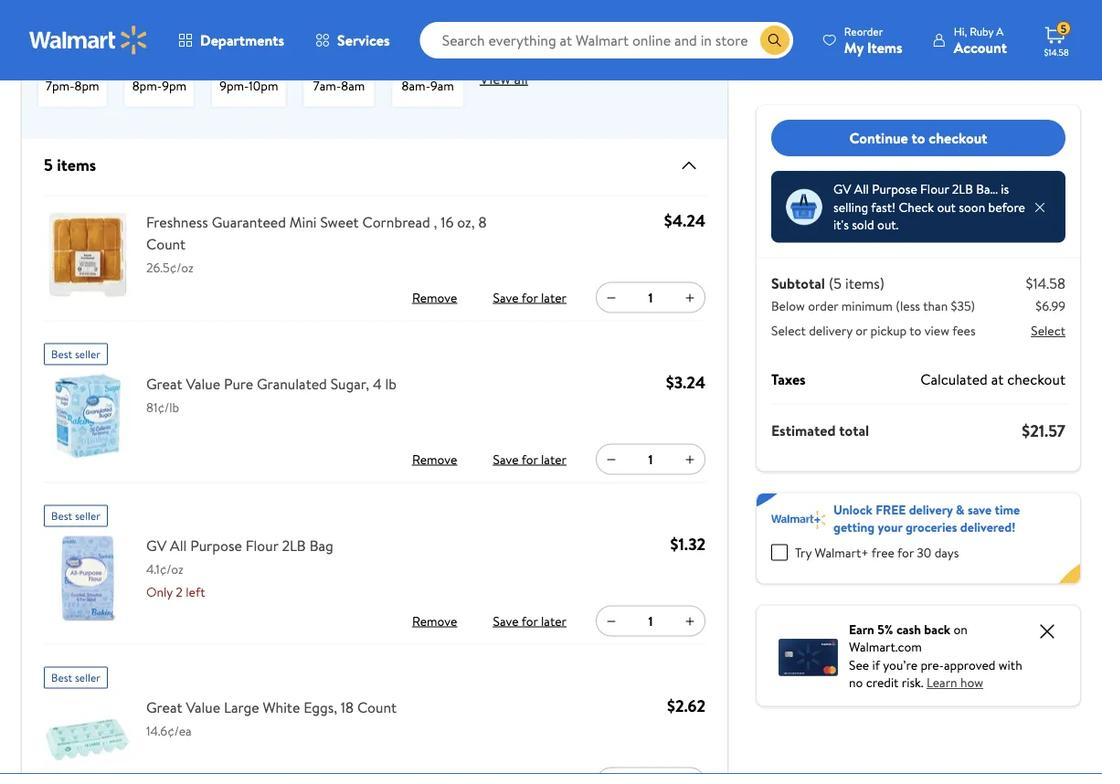Task type: describe. For each thing, give the bounding box(es) containing it.
1 later from the top
[[541, 288, 567, 306]]

purpose for bag
[[190, 535, 242, 555]]

save for later button for $1.32
[[490, 606, 570, 636]]

1 for $1.32
[[649, 612, 653, 630]]

bag
[[310, 535, 333, 555]]

hi, ruby a account
[[954, 23, 1007, 57]]

credit
[[866, 674, 899, 691]]

1 save from the top
[[493, 288, 519, 306]]

7pm-
[[46, 77, 75, 95]]

dismiss capital one banner image
[[1037, 620, 1058, 642]]

freshness guaranteed mini sweet cornbread , 16 oz, 8 count 26.5¢/oz
[[146, 212, 487, 277]]

calculated
[[921, 369, 988, 389]]

time
[[995, 500, 1020, 518]]

tomorrow for 9am
[[400, 58, 456, 75]]

save
[[968, 500, 992, 518]]

gv all purpose flour 2lb ba... is selling fast! check out soon before it's sold out.
[[834, 180, 1026, 234]]

,
[[434, 212, 437, 232]]

account
[[954, 37, 1007, 57]]

best seller alert for $2.62
[[44, 659, 108, 689]]

today 7pm-8pm
[[46, 58, 99, 95]]

8pm-
[[132, 77, 162, 95]]

gv all purpose flour 2lb bag 4.1¢/oz only 2  left
[[146, 535, 333, 601]]

best for $2.62
[[51, 670, 72, 686]]

services button
[[300, 18, 405, 62]]

1 remove button from the top
[[405, 283, 464, 312]]

$1.32
[[671, 533, 706, 556]]

ba...
[[977, 180, 998, 198]]

save for later for $3.24
[[493, 450, 567, 468]]

items
[[57, 154, 96, 176]]

learn how
[[927, 674, 984, 691]]

decrease quantity freshness guaranteed mini sweet cornbread , 16 oz, 8 count, current quantity 1 image
[[604, 290, 619, 305]]

total
[[839, 420, 869, 441]]

reorder my items
[[844, 23, 903, 57]]

earn
[[849, 620, 875, 638]]

great value pure granulated sugar, 4 lb link
[[146, 372, 398, 394]]

count inside great value large white eggs, 18 count 14.6¢/ea
[[357, 697, 397, 717]]

continue to checkout
[[850, 128, 988, 148]]

less than x qty image
[[786, 189, 823, 225]]

sold
[[852, 216, 874, 234]]

order
[[808, 297, 839, 314]]

2lb for bag
[[282, 535, 306, 555]]

remove button for $3.24
[[405, 445, 464, 474]]

walmart.com
[[849, 638, 922, 656]]

ruby
[[970, 23, 994, 39]]

granulated
[[257, 373, 327, 393]]

select delivery or pickup to view fees
[[771, 322, 976, 340]]

is
[[1001, 180, 1009, 198]]

how
[[961, 674, 984, 691]]

fees
[[953, 322, 976, 340]]

free
[[876, 500, 906, 518]]

flour for bag
[[246, 535, 278, 555]]

before
[[989, 198, 1026, 216]]

30
[[917, 544, 932, 561]]

8am-
[[402, 77, 431, 95]]

with
[[999, 656, 1023, 674]]

1 vertical spatial to
[[910, 322, 922, 340]]

great value pure granulated sugar, 4 lb, with add-on services, 81¢/lb, 1 in cart image
[[44, 372, 132, 460]]

checkout for continue to checkout
[[929, 128, 988, 148]]

all for ba...
[[854, 180, 869, 198]]

(less
[[896, 297, 920, 314]]

decrease quantity gv all purpose flour 2lb bag, current quantity 1 image
[[604, 614, 619, 628]]

items)
[[845, 273, 885, 293]]

best for $1.32
[[51, 508, 72, 524]]

$3.24
[[666, 371, 706, 394]]

5 for 5
[[1061, 21, 1067, 36]]

lb
[[385, 373, 397, 393]]

save for $1.32
[[493, 612, 519, 630]]

$6.99
[[1036, 297, 1066, 314]]

subtotal
[[771, 273, 825, 293]]

7am-
[[313, 77, 341, 95]]

view all button
[[480, 68, 528, 88]]

try
[[795, 544, 812, 561]]

see
[[849, 656, 869, 674]]

9pm-
[[219, 77, 249, 95]]

count inside freshness guaranteed mini sweet cornbread , 16 oz, 8 count 26.5¢/oz
[[146, 234, 186, 254]]

view
[[925, 322, 950, 340]]

81¢/lb
[[146, 399, 179, 416]]

best seller alert for $1.32
[[44, 498, 108, 527]]

walmart plus image
[[771, 511, 826, 529]]

than
[[923, 297, 948, 314]]

groceries
[[906, 518, 957, 536]]

free
[[872, 544, 895, 561]]

1 for $3.24
[[649, 450, 653, 468]]

learn
[[927, 674, 958, 691]]

hide all items image
[[671, 154, 700, 176]]

continue
[[850, 128, 908, 148]]

save for later for $1.32
[[493, 612, 567, 630]]

Search search field
[[420, 22, 793, 58]]

0 horizontal spatial delivery
[[809, 322, 853, 340]]

remove for $3.24
[[412, 450, 457, 468]]

seller for $1.32
[[75, 508, 100, 524]]

increase quantity great value pure granulated sugar, 4 lb, current quantity 1 image
[[683, 452, 697, 467]]

clear search field text image
[[738, 33, 753, 48]]

or
[[856, 322, 868, 340]]

on
[[954, 620, 968, 638]]

Walmart Site-Wide search field
[[420, 22, 793, 58]]

for inside banner
[[898, 544, 914, 561]]

remove for $1.32
[[412, 612, 457, 630]]

8
[[478, 212, 487, 232]]

check
[[899, 198, 934, 216]]

14.6¢/ea
[[146, 722, 192, 740]]

pickup
[[871, 322, 907, 340]]

learn how link
[[927, 674, 984, 691]]

only
[[146, 583, 173, 601]]

continue to checkout button
[[771, 120, 1066, 156]]

departments button
[[163, 18, 300, 62]]

a
[[996, 23, 1004, 39]]

2lb for ba...
[[952, 180, 973, 198]]

today for 10pm
[[233, 58, 265, 75]]

seller for $3.24
[[75, 346, 100, 362]]

save for later button for $3.24
[[490, 445, 570, 474]]

days
[[935, 544, 959, 561]]

mini
[[290, 212, 317, 232]]

eggs,
[[304, 697, 337, 717]]

tomorrow 7am-8am
[[311, 58, 367, 95]]

reorder
[[844, 23, 883, 39]]



Task type: locate. For each thing, give the bounding box(es) containing it.
2lb left ba...
[[952, 180, 973, 198]]

0 vertical spatial gv
[[834, 180, 851, 198]]

select for select delivery or pickup to view fees
[[771, 322, 806, 340]]

purpose inside gv all purpose flour 2lb bag 4.1¢/oz only 2  left
[[190, 535, 242, 555]]

2 great from the top
[[146, 697, 182, 717]]

for
[[522, 288, 538, 306], [522, 450, 538, 468], [898, 544, 914, 561], [522, 612, 538, 630]]

view all
[[480, 68, 528, 88]]

2lb inside gv all purpose flour 2lb ba... is selling fast! check out soon before it's sold out.
[[952, 180, 973, 198]]

purpose up out.
[[872, 180, 917, 198]]

gv all purpose flour 2lb bag link
[[146, 534, 341, 556]]

2 horizontal spatial today
[[233, 58, 265, 75]]

tomorrow 8am-9am
[[400, 58, 456, 95]]

best seller for $1.32
[[51, 508, 100, 524]]

count up 26.5¢/oz
[[146, 234, 186, 254]]

0 vertical spatial best
[[51, 346, 72, 362]]

tomorrow up 7am-
[[311, 58, 367, 75]]

my
[[844, 37, 864, 57]]

0 vertical spatial to
[[912, 128, 925, 148]]

2 later from the top
[[541, 450, 567, 468]]

1 horizontal spatial 5
[[1061, 21, 1067, 36]]

0 vertical spatial checkout
[[929, 128, 988, 148]]

all
[[514, 68, 528, 88]]

2 remove button from the top
[[405, 445, 464, 474]]

banner containing unlock free delivery & save time getting your groceries delivered!
[[757, 493, 1080, 584]]

tomorrow for 8am
[[311, 58, 367, 75]]

freshness guaranteed mini sweet cornbread , 16 oz, 8 count, with add-on services, 26.5¢/oz, 1 in cart image
[[44, 211, 132, 298]]

all inside gv all purpose flour 2lb ba... is selling fast! check out soon before it's sold out.
[[854, 180, 869, 198]]

below order minimum (less than $35)
[[771, 297, 975, 314]]

0 horizontal spatial 5
[[44, 154, 53, 176]]

decrease quantity great value pure granulated sugar, 4 lb, current quantity 1 image
[[604, 452, 619, 467]]

$14.58 up $6.99 at right
[[1026, 273, 1066, 293]]

at
[[991, 369, 1004, 389]]

gv up the it's
[[834, 180, 851, 198]]

0 vertical spatial remove
[[412, 288, 457, 306]]

great value large white eggs, 18 count link
[[146, 696, 398, 718]]

$35)
[[951, 297, 975, 314]]

1 save for later button from the top
[[490, 283, 570, 312]]

you're
[[883, 656, 918, 674]]

0 vertical spatial 2lb
[[952, 180, 973, 198]]

1 vertical spatial delivery
[[909, 500, 953, 518]]

count right 18 on the bottom of the page
[[357, 697, 397, 717]]

$2.62
[[667, 695, 706, 718]]

for left decrease quantity great value pure granulated sugar, 4 lb, current quantity 1 icon
[[522, 450, 538, 468]]

1 horizontal spatial tomorrow
[[400, 58, 456, 75]]

0 vertical spatial purpose
[[872, 180, 917, 198]]

0 vertical spatial great
[[146, 373, 182, 393]]

1 vertical spatial save for later
[[493, 450, 567, 468]]

1 vertical spatial count
[[357, 697, 397, 717]]

1 vertical spatial great
[[146, 697, 182, 717]]

2lb inside gv all purpose flour 2lb bag 4.1¢/oz only 2  left
[[282, 535, 306, 555]]

5%
[[878, 620, 894, 638]]

0 vertical spatial 5
[[1061, 21, 1067, 36]]

if
[[872, 656, 880, 674]]

1 horizontal spatial today
[[143, 58, 176, 75]]

today 9pm-10pm
[[219, 58, 278, 95]]

all for bag
[[170, 535, 187, 555]]

gv all purpose flour 2lb bag, with add-on services, 4.1¢/oz, 1 in cart only 2  left image
[[44, 534, 132, 622]]

1 vertical spatial 1
[[649, 450, 653, 468]]

guaranteed
[[212, 212, 286, 232]]

austin
[[118, 8, 158, 29]]

today for 9pm
[[143, 58, 176, 75]]

1 vertical spatial save
[[493, 450, 519, 468]]

gv
[[834, 180, 851, 198], [146, 535, 167, 555]]

1 remove from the top
[[412, 288, 457, 306]]

try walmart+ free for 30 days
[[795, 544, 959, 561]]

2 vertical spatial best
[[51, 670, 72, 686]]

gv up 4.1¢/oz
[[146, 535, 167, 555]]

1 vertical spatial 2lb
[[282, 535, 306, 555]]

to inside continue to checkout button
[[912, 128, 925, 148]]

0 horizontal spatial flour
[[246, 535, 278, 555]]

$14.58 right account
[[1044, 46, 1069, 58]]

departments
[[200, 30, 284, 50]]

checkout inside button
[[929, 128, 988, 148]]

for left "decrease quantity gv all purpose flour 2lb bag, current quantity 1" 'icon'
[[522, 612, 538, 630]]

1 vertical spatial all
[[170, 535, 187, 555]]

value for $3.24
[[186, 373, 220, 393]]

search icon image
[[768, 33, 782, 48]]

1 horizontal spatial count
[[357, 697, 397, 717]]

it's
[[834, 216, 849, 234]]

2 vertical spatial save
[[493, 612, 519, 630]]

tomorrow up 8am-
[[400, 58, 456, 75]]

purpose inside gv all purpose flour 2lb ba... is selling fast! check out soon before it's sold out.
[[872, 180, 917, 198]]

best
[[51, 346, 72, 362], [51, 508, 72, 524], [51, 670, 72, 686]]

0 vertical spatial remove button
[[405, 283, 464, 312]]

1 vertical spatial best seller alert
[[44, 498, 108, 527]]

2 save for later button from the top
[[490, 445, 570, 474]]

for left decrease quantity freshness guaranteed mini sweet cornbread , 16 oz, 8 count, current quantity 1 icon
[[522, 288, 538, 306]]

0 vertical spatial 1
[[649, 289, 653, 306]]

1 horizontal spatial 2lb
[[952, 180, 973, 198]]

select for select button
[[1031, 322, 1066, 340]]

3 remove button from the top
[[405, 606, 464, 636]]

3 best from the top
[[51, 670, 72, 686]]

great value large white eggs, 18 count 14.6¢/ea
[[146, 697, 397, 740]]

all left fast!
[[854, 180, 869, 198]]

save for later left decrease quantity great value pure granulated sugar, 4 lb, current quantity 1 icon
[[493, 450, 567, 468]]

flour for ba...
[[921, 180, 949, 198]]

unlock free delivery & save time getting your groceries delivered!
[[834, 500, 1020, 536]]

great up "81¢/lb"
[[146, 373, 182, 393]]

best seller up great value large white eggs, 18 count, with add-on services, 14.6¢/ea, 1 in cart image at left bottom
[[51, 670, 100, 686]]

for left 30
[[898, 544, 914, 561]]

freshness
[[146, 212, 208, 232]]

austin supercenter button
[[118, 4, 239, 33]]

great for $2.62
[[146, 697, 182, 717]]

gv for ba...
[[834, 180, 851, 198]]

hi,
[[954, 23, 967, 39]]

save for later left decrease quantity freshness guaranteed mini sweet cornbread , 16 oz, 8 count, current quantity 1 icon
[[493, 288, 567, 306]]

8am
[[341, 77, 365, 95]]

flour inside gv all purpose flour 2lb ba... is selling fast! check out soon before it's sold out.
[[921, 180, 949, 198]]

unlock
[[834, 500, 873, 518]]

1 great from the top
[[146, 373, 182, 393]]

today 8pm-9pm
[[132, 58, 187, 95]]

2 save from the top
[[493, 450, 519, 468]]

2 vertical spatial 1
[[649, 612, 653, 630]]

seller for $2.62
[[75, 670, 100, 686]]

sugar,
[[331, 373, 369, 393]]

all
[[854, 180, 869, 198], [170, 535, 187, 555]]

checkout for calculated at checkout
[[1007, 369, 1066, 389]]

great for $3.24
[[146, 373, 182, 393]]

3 1 from the top
[[649, 612, 653, 630]]

1 best seller alert from the top
[[44, 336, 108, 365]]

out
[[937, 198, 956, 216]]

1 vertical spatial remove button
[[405, 445, 464, 474]]

best seller up great value pure granulated sugar, 4 lb, with add-on services, 81¢/lb, 1 in cart image
[[51, 346, 100, 362]]

26.5¢/oz
[[146, 259, 194, 277]]

1 left the increase quantity gv all purpose flour 2lb bag, current quantity 1 image
[[649, 612, 653, 630]]

best up great value pure granulated sugar, 4 lb, with add-on services, 81¢/lb, 1 in cart image
[[51, 346, 72, 362]]

2 tomorrow from the left
[[400, 58, 456, 75]]

purpose up left
[[190, 535, 242, 555]]

gv for bag
[[146, 535, 167, 555]]

later for $3.24
[[541, 450, 567, 468]]

services
[[337, 30, 390, 50]]

1 vertical spatial remove
[[412, 450, 457, 468]]

3 remove from the top
[[412, 612, 457, 630]]

walmart+
[[815, 544, 869, 561]]

select down $6.99 at right
[[1031, 322, 1066, 340]]

flour left 'bag'
[[246, 535, 278, 555]]

0 vertical spatial delivery
[[809, 322, 853, 340]]

later left decrease quantity freshness guaranteed mini sweet cornbread , 16 oz, 8 count, current quantity 1 icon
[[541, 288, 567, 306]]

$4.24
[[664, 209, 706, 232]]

0 vertical spatial later
[[541, 288, 567, 306]]

3 save for later from the top
[[493, 612, 567, 630]]

2 vertical spatial remove
[[412, 612, 457, 630]]

capital one credit card image
[[779, 635, 838, 676]]

best seller up gv all purpose flour 2lb bag, with add-on services, 4.1¢/oz, 1 in cart only 2  left image
[[51, 508, 100, 524]]

0 vertical spatial value
[[186, 373, 220, 393]]

for for increase quantity freshness guaranteed mini sweet cornbread , 16 oz, 8 count, current quantity 1 image
[[522, 288, 538, 306]]

best seller alert up gv all purpose flour 2lb bag, with add-on services, 4.1¢/oz, 1 in cart only 2  left image
[[44, 498, 108, 527]]

flour
[[921, 180, 949, 198], [246, 535, 278, 555]]

0 horizontal spatial select
[[771, 322, 806, 340]]

0 vertical spatial save
[[493, 288, 519, 306]]

save
[[493, 288, 519, 306], [493, 450, 519, 468], [493, 612, 519, 630]]

1 save for later from the top
[[493, 288, 567, 306]]

minimum
[[842, 297, 893, 314]]

select down below
[[771, 322, 806, 340]]

5 right a at the right top of page
[[1061, 21, 1067, 36]]

purpose for ba...
[[872, 180, 917, 198]]

large
[[224, 697, 259, 717]]

3 save from the top
[[493, 612, 519, 630]]

best seller for $3.24
[[51, 346, 100, 362]]

to right 'continue'
[[912, 128, 925, 148]]

1 best seller from the top
[[51, 346, 100, 362]]

save for later button left decrease quantity great value pure granulated sugar, 4 lb, current quantity 1 icon
[[490, 445, 570, 474]]

best for $3.24
[[51, 346, 72, 362]]

checkout up ba...
[[929, 128, 988, 148]]

value inside great value large white eggs, 18 count 14.6¢/ea
[[186, 697, 220, 717]]

2 today from the left
[[143, 58, 176, 75]]

all inside gv all purpose flour 2lb bag 4.1¢/oz only 2  left
[[170, 535, 187, 555]]

2 value from the top
[[186, 697, 220, 717]]

flour left soon
[[921, 180, 949, 198]]

1 vertical spatial flour
[[246, 535, 278, 555]]

1 vertical spatial gv
[[146, 535, 167, 555]]

1
[[649, 289, 653, 306], [649, 450, 653, 468], [649, 612, 653, 630]]

1 today from the left
[[56, 58, 89, 75]]

save for later left "decrease quantity gv all purpose flour 2lb bag, current quantity 1" 'icon'
[[493, 612, 567, 630]]

0 vertical spatial all
[[854, 180, 869, 198]]

walmart image
[[29, 26, 148, 55]]

3 later from the top
[[541, 612, 567, 630]]

0 vertical spatial best seller
[[51, 346, 100, 362]]

3 today from the left
[[233, 58, 265, 75]]

0 horizontal spatial purpose
[[190, 535, 242, 555]]

1 horizontal spatial all
[[854, 180, 869, 198]]

3 best seller alert from the top
[[44, 659, 108, 689]]

later for $1.32
[[541, 612, 567, 630]]

getting
[[834, 518, 875, 536]]

today
[[56, 58, 89, 75], [143, 58, 176, 75], [233, 58, 265, 75]]

2 save for later from the top
[[493, 450, 567, 468]]

1 select from the left
[[771, 322, 806, 340]]

flour inside gv all purpose flour 2lb bag 4.1¢/oz only 2  left
[[246, 535, 278, 555]]

2 vertical spatial save for later
[[493, 612, 567, 630]]

0 horizontal spatial 2lb
[[282, 535, 306, 555]]

1 left increase quantity freshness guaranteed mini sweet cornbread , 16 oz, 8 count, current quantity 1 image
[[649, 289, 653, 306]]

2lb
[[952, 180, 973, 198], [282, 535, 306, 555]]

1 vertical spatial seller
[[75, 508, 100, 524]]

today for 8pm
[[56, 58, 89, 75]]

1 horizontal spatial flour
[[921, 180, 949, 198]]

today inside today 8pm-9pm
[[143, 58, 176, 75]]

seller
[[75, 346, 100, 362], [75, 508, 100, 524], [75, 670, 100, 686]]

1 horizontal spatial checkout
[[1007, 369, 1066, 389]]

today inside today 9pm-10pm
[[233, 58, 265, 75]]

soon
[[959, 198, 986, 216]]

today up '10pm'
[[233, 58, 265, 75]]

to
[[912, 128, 925, 148], [910, 322, 922, 340]]

estimated total
[[771, 420, 869, 441]]

best seller alert up great value large white eggs, 18 count, with add-on services, 14.6¢/ea, 1 in cart image at left bottom
[[44, 659, 108, 689]]

value inside the great value pure granulated sugar, 4 lb 81¢/lb
[[186, 373, 220, 393]]

1 right decrease quantity great value pure granulated sugar, 4 lb, current quantity 1 icon
[[649, 450, 653, 468]]

2 vertical spatial best seller alert
[[44, 659, 108, 689]]

seller up gv all purpose flour 2lb bag, with add-on services, 4.1¢/oz, 1 in cart only 2  left image
[[75, 508, 100, 524]]

0 vertical spatial flour
[[921, 180, 949, 198]]

oz,
[[457, 212, 475, 232]]

great up 14.6¢/ea
[[146, 697, 182, 717]]

1 vertical spatial later
[[541, 450, 567, 468]]

1 vertical spatial purpose
[[190, 535, 242, 555]]

3 save for later button from the top
[[490, 606, 570, 636]]

best up gv all purpose flour 2lb bag, with add-on services, 4.1¢/oz, 1 in cart only 2  left image
[[51, 508, 72, 524]]

select button
[[1031, 322, 1066, 340]]

2 best seller alert from the top
[[44, 498, 108, 527]]

2 best seller from the top
[[51, 508, 100, 524]]

checkout
[[929, 128, 988, 148], [1007, 369, 1066, 389]]

items
[[867, 37, 903, 57]]

great value pure granulated sugar, 4 lb 81¢/lb
[[146, 373, 397, 416]]

0 vertical spatial save for later
[[493, 288, 567, 306]]

pre-
[[921, 656, 944, 674]]

seller up great value pure granulated sugar, 4 lb, with add-on services, 81¢/lb, 1 in cart image
[[75, 346, 100, 362]]

2 seller from the top
[[75, 508, 100, 524]]

banner
[[757, 493, 1080, 584]]

2lb left 'bag'
[[282, 535, 306, 555]]

earn 5% cash back
[[849, 620, 951, 638]]

best seller alert up great value pure granulated sugar, 4 lb, with add-on services, 81¢/lb, 1 in cart image
[[44, 336, 108, 365]]

best seller for $2.62
[[51, 670, 100, 686]]

1 vertical spatial checkout
[[1007, 369, 1066, 389]]

0 vertical spatial count
[[146, 234, 186, 254]]

increase quantity freshness guaranteed mini sweet cornbread , 16 oz, 8 count, current quantity 1 image
[[683, 290, 697, 305]]

remove button for $1.32
[[405, 606, 464, 636]]

1 vertical spatial save for later button
[[490, 445, 570, 474]]

best up great value large white eggs, 18 count, with add-on services, 14.6¢/ea, 1 in cart image at left bottom
[[51, 670, 72, 686]]

2 vertical spatial best seller
[[51, 670, 100, 686]]

cash
[[897, 620, 921, 638]]

0 horizontal spatial checkout
[[929, 128, 988, 148]]

save for later button left "decrease quantity gv all purpose flour 2lb bag, current quantity 1" 'icon'
[[490, 606, 570, 636]]

for for the increase quantity gv all purpose flour 2lb bag, current quantity 1 image
[[522, 612, 538, 630]]

delivery down the order
[[809, 322, 853, 340]]

16
[[441, 212, 454, 232]]

save for $3.24
[[493, 450, 519, 468]]

1 vertical spatial best
[[51, 508, 72, 524]]

2 1 from the top
[[649, 450, 653, 468]]

4
[[373, 373, 382, 393]]

seller up great value large white eggs, 18 count, with add-on services, 14.6¢/ea, 1 in cart image at left bottom
[[75, 670, 100, 686]]

2 vertical spatial remove button
[[405, 606, 464, 636]]

Try Walmart+ free for 30 days checkbox
[[771, 544, 788, 561]]

for for increase quantity great value pure granulated sugar, 4 lb, current quantity 1 image
[[522, 450, 538, 468]]

0 horizontal spatial today
[[56, 58, 89, 75]]

1 horizontal spatial gv
[[834, 180, 851, 198]]

2 vertical spatial seller
[[75, 670, 100, 686]]

delivery inside unlock free delivery & save time getting your groceries delivered!
[[909, 500, 953, 518]]

all up 4.1¢/oz
[[170, 535, 187, 555]]

0 vertical spatial $14.58
[[1044, 46, 1069, 58]]

0 horizontal spatial gv
[[146, 535, 167, 555]]

value left pure
[[186, 373, 220, 393]]

austin supercenter
[[118, 8, 239, 29]]

close nudge image
[[1033, 199, 1048, 214]]

checkout right at
[[1007, 369, 1066, 389]]

0 horizontal spatial count
[[146, 234, 186, 254]]

later left decrease quantity great value pure granulated sugar, 4 lb, current quantity 1 icon
[[541, 450, 567, 468]]

delivered!
[[961, 518, 1016, 536]]

5 left items
[[44, 154, 53, 176]]

1 seller from the top
[[75, 346, 100, 362]]

approved
[[944, 656, 996, 674]]

1 value from the top
[[186, 373, 220, 393]]

0 horizontal spatial tomorrow
[[311, 58, 367, 75]]

great value large white eggs, 18 count, with add-on services, 14.6¢/ea, 1 in cart image
[[44, 696, 132, 774]]

best seller alert for $3.24
[[44, 336, 108, 365]]

1 best from the top
[[51, 346, 72, 362]]

below
[[771, 297, 805, 314]]

1 horizontal spatial delivery
[[909, 500, 953, 518]]

(5
[[829, 273, 842, 293]]

today up 7pm-
[[56, 58, 89, 75]]

today up 8pm-
[[143, 58, 176, 75]]

0 horizontal spatial all
[[170, 535, 187, 555]]

increase quantity gv all purpose flour 2lb bag, current quantity 1 image
[[683, 614, 697, 628]]

gv inside gv all purpose flour 2lb ba... is selling fast! check out soon before it's sold out.
[[834, 180, 851, 198]]

back
[[924, 620, 951, 638]]

today inside today 7pm-8pm
[[56, 58, 89, 75]]

1 1 from the top
[[649, 289, 653, 306]]

great inside great value large white eggs, 18 count 14.6¢/ea
[[146, 697, 182, 717]]

5 for 5 items
[[44, 154, 53, 176]]

gv inside gv all purpose flour 2lb bag 4.1¢/oz only 2  left
[[146, 535, 167, 555]]

save for later button
[[490, 283, 570, 312], [490, 445, 570, 474], [490, 606, 570, 636]]

2 remove from the top
[[412, 450, 457, 468]]

0 vertical spatial seller
[[75, 346, 100, 362]]

2 vertical spatial save for later button
[[490, 606, 570, 636]]

1 vertical spatial best seller
[[51, 508, 100, 524]]

2 vertical spatial later
[[541, 612, 567, 630]]

view
[[480, 68, 511, 88]]

1 horizontal spatial purpose
[[872, 180, 917, 198]]

1 tomorrow from the left
[[311, 58, 367, 75]]

1 horizontal spatial select
[[1031, 322, 1066, 340]]

9pm
[[162, 77, 187, 95]]

save for later button left decrease quantity freshness guaranteed mini sweet cornbread , 16 oz, 8 count, current quantity 1 icon
[[490, 283, 570, 312]]

value for $2.62
[[186, 697, 220, 717]]

fast!
[[871, 198, 896, 216]]

2 select from the left
[[1031, 322, 1066, 340]]

0 vertical spatial save for later button
[[490, 283, 570, 312]]

see if you're pre-approved with no credit risk.
[[849, 656, 1023, 691]]

3 best seller from the top
[[51, 670, 100, 686]]

to left the view
[[910, 322, 922, 340]]

1 vertical spatial 5
[[44, 154, 53, 176]]

0 vertical spatial best seller alert
[[44, 336, 108, 365]]

1 vertical spatial $14.58
[[1026, 273, 1066, 293]]

3 seller from the top
[[75, 670, 100, 686]]

estimated
[[771, 420, 836, 441]]

value left large
[[186, 697, 220, 717]]

great inside the great value pure granulated sugar, 4 lb 81¢/lb
[[146, 373, 182, 393]]

1 vertical spatial value
[[186, 697, 220, 717]]

best seller alert
[[44, 336, 108, 365], [44, 498, 108, 527], [44, 659, 108, 689]]

supercenter
[[161, 8, 239, 29]]

2 best from the top
[[51, 508, 72, 524]]

later left "decrease quantity gv all purpose flour 2lb bag, current quantity 1" 'icon'
[[541, 612, 567, 630]]

delivery left &
[[909, 500, 953, 518]]



Task type: vqa. For each thing, say whether or not it's contained in the screenshot.
Gift associated with Gift Cards
no



